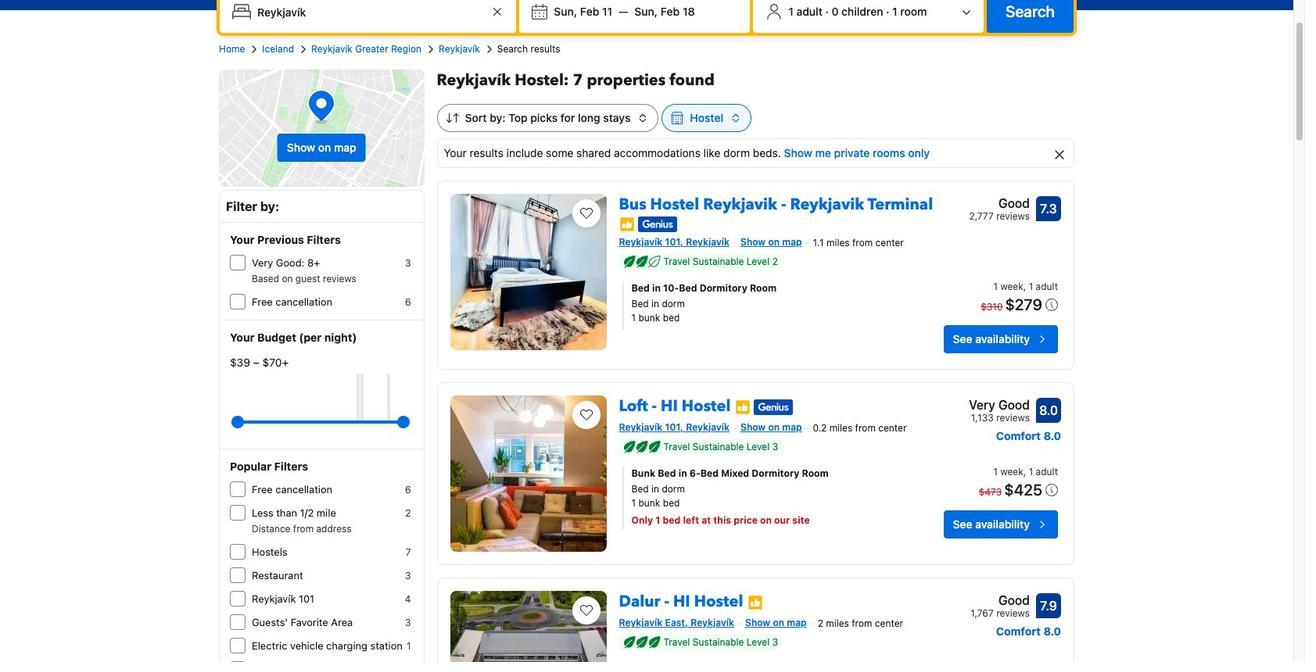 Task type: vqa. For each thing, say whether or not it's contained in the screenshot.
2nd Arsenal from the bottom
no



Task type: locate. For each thing, give the bounding box(es) containing it.
good left scored 7.3 element at the top of page
[[999, 196, 1030, 210]]

sustainable down reykjavík east, reykjavík
[[693, 637, 744, 648]]

search for search results
[[497, 43, 528, 55]]

2 1 week , 1 adult from the top
[[994, 466, 1058, 478]]

sort
[[465, 111, 487, 124]]

1 vertical spatial comfort 8.0
[[996, 625, 1061, 638]]

1 vertical spatial 1 week , 1 adult
[[994, 466, 1058, 478]]

2 see from the top
[[953, 518, 973, 531]]

see availability for bus hostel reykjavik - reykjavik terminal
[[953, 333, 1030, 346]]

see availability down the '$310'
[[953, 333, 1030, 346]]

1 horizontal spatial results
[[531, 43, 560, 55]]

greater
[[355, 43, 389, 55]]

1 horizontal spatial dormitory
[[752, 468, 800, 479]]

2 for 2 miles from center
[[818, 618, 823, 630]]

8.0 down scored 8.0 "element"
[[1044, 430, 1061, 443]]

cancellation up the "1/2"
[[276, 483, 332, 496]]

from for dalur - hi hostel
[[852, 618, 872, 630]]

show for bus hostel reykjavik - reykjavik terminal
[[741, 236, 766, 248]]

bunk bed in 6-bed mixed dormitory room bed in dorm 1 bunk bed only 1 bed left at this price on our site
[[632, 468, 829, 526]]

hostel up like at right top
[[690, 111, 724, 124]]

adult up $279
[[1036, 281, 1058, 293]]

0 vertical spatial hi
[[661, 396, 678, 417]]

1 vertical spatial ,
[[1024, 466, 1026, 478]]

adult up $425
[[1036, 466, 1058, 478]]

3 level from the top
[[747, 637, 770, 648]]

your
[[444, 146, 467, 160], [230, 233, 255, 246], [230, 331, 255, 344]]

1 horizontal spatial room
[[802, 468, 829, 479]]

hostel right bus
[[650, 194, 699, 215]]

some
[[546, 146, 574, 160]]

comfort down good 1,767 reviews
[[996, 625, 1041, 638]]

1 week , 1 adult up $279
[[994, 281, 1058, 293]]

by: left the top
[[490, 111, 506, 124]]

reviews right guest
[[323, 273, 357, 285]]

travel up 10-
[[664, 256, 690, 268]]

1 vertical spatial search
[[497, 43, 528, 55]]

comfort 8.0 down scored 8.0 "element"
[[996, 430, 1061, 443]]

0 horizontal spatial ·
[[826, 5, 829, 18]]

electric vehicle charging station 1
[[252, 640, 411, 652]]

2 vertical spatial center
[[875, 618, 903, 630]]

in
[[652, 282, 661, 294], [652, 298, 659, 310], [679, 468, 687, 479], [652, 483, 659, 495]]

level for dalur - hi hostel
[[747, 637, 770, 648]]

adult
[[797, 5, 823, 18], [1036, 281, 1058, 293], [1036, 466, 1058, 478]]

0 vertical spatial -
[[781, 194, 786, 215]]

0 horizontal spatial very
[[252, 257, 273, 269]]

travel
[[664, 256, 690, 268], [664, 441, 690, 453], [664, 637, 690, 648]]

by:
[[490, 111, 506, 124], [260, 199, 279, 214]]

this property is part of our preferred partner program. it's committed to providing excellent service and good value. it'll pay us a higher commission if you make a booking. image
[[736, 399, 751, 415], [736, 399, 751, 415], [748, 595, 764, 611]]

2 vertical spatial travel
[[664, 637, 690, 648]]

sun, left 11
[[554, 5, 577, 18]]

accommodations
[[614, 146, 701, 160]]

0 vertical spatial good element
[[969, 194, 1030, 213]]

reykjavík 101, reykjavík down loft - hi hostel
[[619, 422, 730, 433]]

favorite
[[291, 616, 328, 629]]

reykjavik
[[311, 43, 353, 55], [703, 194, 777, 215], [790, 194, 864, 215]]

1 vertical spatial room
[[802, 468, 829, 479]]

feb left 11
[[580, 5, 599, 18]]

1 week , 1 adult
[[994, 281, 1058, 293], [994, 466, 1058, 478]]

1 vertical spatial adult
[[1036, 281, 1058, 293]]

2 bunk from the top
[[639, 497, 660, 509]]

hi right loft in the left of the page
[[661, 396, 678, 417]]

1 vertical spatial see availability
[[953, 518, 1030, 531]]

1 adult · 0 children · 1 room button
[[760, 0, 978, 27]]

center for dalur - hi hostel
[[875, 618, 903, 630]]

popular
[[230, 460, 272, 473]]

adult inside dropdown button
[[797, 5, 823, 18]]

, up $425
[[1024, 466, 1026, 478]]

week
[[1001, 281, 1024, 293], [1001, 466, 1024, 478]]

travel down reykjavík east, reykjavík
[[664, 637, 690, 648]]

1 vertical spatial free
[[252, 483, 273, 496]]

very inside the very good 1,133 reviews
[[969, 398, 996, 412]]

reykjavik left the greater
[[311, 43, 353, 55]]

8.0 down 7.9
[[1044, 625, 1061, 638]]

0.2
[[813, 422, 827, 434]]

0 vertical spatial travel
[[664, 256, 690, 268]]

1 vertical spatial sustainable
[[693, 441, 744, 453]]

1 vertical spatial cancellation
[[276, 483, 332, 496]]

good right 1,767
[[999, 594, 1030, 608]]

your up $39
[[230, 331, 255, 344]]

0 vertical spatial level
[[747, 256, 770, 268]]

2 for 2
[[405, 508, 411, 519]]

room inside bed in 10-bed dormitory room bed in dorm 1 bunk bed
[[750, 282, 777, 294]]

2 vertical spatial sustainable
[[693, 637, 744, 648]]

1 vertical spatial results
[[470, 146, 504, 160]]

1 vertical spatial bunk
[[639, 497, 660, 509]]

your for your previous filters
[[230, 233, 255, 246]]

4
[[405, 594, 411, 605]]

home link
[[219, 42, 245, 56]]

good 1,767 reviews
[[971, 594, 1030, 620]]

bus hostel reykjavik - reykjavik terminal image
[[450, 194, 607, 350]]

0 vertical spatial free cancellation
[[252, 296, 332, 308]]

, up $279
[[1024, 281, 1026, 293]]

1 see from the top
[[953, 333, 973, 346]]

1 horizontal spatial feb
[[661, 5, 680, 18]]

0 vertical spatial miles
[[827, 237, 850, 249]]

6
[[405, 296, 411, 308], [405, 484, 411, 496]]

2 availability from the top
[[975, 518, 1030, 531]]

2 travel sustainable level 3 from the top
[[664, 637, 778, 648]]

reviews right 1,133
[[997, 412, 1030, 424]]

2 vertical spatial adult
[[1036, 466, 1058, 478]]

search
[[1006, 2, 1055, 20], [497, 43, 528, 55]]

1 comfort 8.0 from the top
[[996, 430, 1061, 443]]

1 101, from the top
[[665, 236, 684, 248]]

hi up reykjavík east, reykjavík
[[673, 591, 690, 613]]

$70+
[[263, 356, 289, 369]]

7 up the "4"
[[406, 547, 411, 558]]

comfort down the very good 1,133 reviews
[[996, 430, 1041, 443]]

0 vertical spatial bed
[[663, 312, 680, 324]]

dorm up left
[[662, 483, 685, 495]]

1 sustainable from the top
[[693, 256, 744, 268]]

reviews right 2,777
[[997, 210, 1030, 222]]

comfort 8.0
[[996, 430, 1061, 443], [996, 625, 1061, 638]]

availability for bus hostel reykjavik - reykjavik terminal
[[975, 333, 1030, 346]]

private
[[834, 146, 870, 160]]

1 horizontal spatial search
[[1006, 2, 1055, 20]]

3 sustainable from the top
[[693, 637, 744, 648]]

0 vertical spatial good
[[999, 196, 1030, 210]]

1 horizontal spatial 7
[[573, 70, 583, 91]]

1 level from the top
[[747, 256, 770, 268]]

reykjavík
[[439, 43, 480, 55], [437, 70, 511, 91], [619, 236, 663, 248], [686, 236, 730, 248], [619, 422, 663, 433], [686, 422, 730, 433], [252, 593, 296, 605], [619, 617, 663, 629], [691, 617, 734, 629]]

1 vertical spatial availability
[[975, 518, 1030, 531]]

adult left 0
[[797, 5, 823, 18]]

1 reykjavík 101, reykjavík from the top
[[619, 236, 730, 248]]

8.0 for dalur - hi hostel
[[1044, 625, 1061, 638]]

good inside good 1,767 reviews
[[999, 594, 1030, 608]]

2 vertical spatial bed
[[663, 515, 681, 526]]

results down 'sort'
[[470, 146, 504, 160]]

3 good from the top
[[999, 594, 1030, 608]]

very good element
[[969, 396, 1030, 415]]

hostel up 6-
[[682, 396, 731, 417]]

1 vertical spatial dormitory
[[752, 468, 800, 479]]

3
[[405, 257, 411, 269], [772, 441, 778, 453], [405, 570, 411, 582], [405, 617, 411, 629], [772, 637, 778, 648]]

scored 8.0 element
[[1036, 398, 1061, 423]]

good:
[[276, 257, 305, 269]]

miles
[[827, 237, 850, 249], [830, 422, 853, 434], [826, 618, 849, 630]]

this property is part of our preferred partner program. it's committed to providing excellent service and good value. it'll pay us a higher commission if you make a booking. image for dalur
[[748, 595, 764, 611]]

1 vertical spatial your
[[230, 233, 255, 246]]

0 vertical spatial comfort
[[996, 430, 1041, 443]]

hi for dalur
[[673, 591, 690, 613]]

0 vertical spatial adult
[[797, 5, 823, 18]]

good element left scored 7.9 element
[[971, 591, 1030, 610]]

- inside bus hostel reykjavik - reykjavik terminal "link"
[[781, 194, 786, 215]]

- inside loft - hi hostel link
[[652, 396, 657, 417]]

0 vertical spatial free
[[252, 296, 273, 308]]

feb left 18
[[661, 5, 680, 18]]

$425
[[1004, 481, 1043, 499]]

0 vertical spatial by:
[[490, 111, 506, 124]]

1 week , 1 adult up $425
[[994, 466, 1058, 478]]

show on map for loft - hi hostel
[[741, 422, 802, 433]]

2 comfort 8.0 from the top
[[996, 625, 1061, 638]]

dorm inside "bunk bed in 6-bed mixed dormitory room bed in dorm 1 bunk bed only 1 bed left at this price on our site"
[[662, 483, 685, 495]]

0 vertical spatial bunk
[[639, 312, 660, 324]]

1 vertical spatial week
[[1001, 466, 1024, 478]]

, for bus hostel reykjavik - reykjavik terminal
[[1024, 281, 1026, 293]]

hostel inside loft - hi hostel link
[[682, 396, 731, 417]]

reviews inside the very good 1,133 reviews
[[997, 412, 1030, 424]]

0 vertical spatial results
[[531, 43, 560, 55]]

sustainable for bus hostel reykjavik - reykjavik terminal
[[693, 256, 744, 268]]

0 vertical spatial room
[[750, 282, 777, 294]]

0 horizontal spatial room
[[750, 282, 777, 294]]

comfort 8.0 down 7.9
[[996, 625, 1061, 638]]

room inside "bunk bed in 6-bed mixed dormitory room bed in dorm 1 bunk bed only 1 bed left at this price on our site"
[[802, 468, 829, 479]]

iceland
[[262, 43, 294, 55]]

dorm right like at right top
[[724, 146, 750, 160]]

- for dalur - hi hostel
[[664, 591, 670, 613]]

scored 7.3 element
[[1036, 196, 1061, 221]]

$473
[[979, 486, 1002, 498]]

0 horizontal spatial 2
[[405, 508, 411, 519]]

1 vertical spatial level
[[747, 441, 770, 453]]

this property is part of our preferred partner program. it's committed to providing excellent service and good value. it'll pay us a higher commission if you make a booking. image
[[619, 217, 635, 233], [619, 217, 635, 233], [748, 595, 764, 611]]

comfort 8.0 for dalur - hi hostel
[[996, 625, 1061, 638]]

search for search
[[1006, 2, 1055, 20]]

filters up 8+
[[307, 233, 341, 246]]

2 feb from the left
[[661, 5, 680, 18]]

1 vertical spatial 101,
[[665, 422, 684, 433]]

2 vertical spatial 8.0
[[1044, 625, 1061, 638]]

2 level from the top
[[747, 441, 770, 453]]

good element left scored 7.3 element at the top of page
[[969, 194, 1030, 213]]

bus
[[619, 194, 646, 215]]

- inside dalur - hi hostel link
[[664, 591, 670, 613]]

reykjavík 101, reykjavík
[[619, 236, 730, 248], [619, 422, 730, 433]]

1 vertical spatial bed
[[663, 497, 680, 509]]

0 vertical spatial reykjavík 101, reykjavík
[[619, 236, 730, 248]]

· right children
[[886, 5, 890, 18]]

see availability link for bus hostel reykjavik - reykjavik terminal
[[944, 325, 1058, 354]]

based on guest reviews
[[252, 273, 357, 285]]

by: for sort
[[490, 111, 506, 124]]

hostel inside hostel dropdown button
[[690, 111, 724, 124]]

0 vertical spatial 7
[[573, 70, 583, 91]]

results up hostel:
[[531, 43, 560, 55]]

1 horizontal spatial by:
[[490, 111, 506, 124]]

reykjavík 101, reykjavík up 10-
[[619, 236, 730, 248]]

very left scored 8.0 "element"
[[969, 398, 996, 412]]

on inside button
[[318, 141, 331, 154]]

2 6 from the top
[[405, 484, 411, 496]]

· left 0
[[826, 5, 829, 18]]

free cancellation down the based on guest reviews
[[252, 296, 332, 308]]

very up based in the top of the page
[[252, 257, 273, 269]]

reykjavík down reykjavík link
[[437, 70, 511, 91]]

1 bunk from the top
[[639, 312, 660, 324]]

shared
[[577, 146, 611, 160]]

2 bed from the top
[[663, 497, 680, 509]]

this property is part of our preferred partner program. it's committed to providing excellent service and good value. it'll pay us a higher commission if you make a booking. image for dalur - hi hostel
[[748, 595, 764, 611]]

2 vertical spatial dorm
[[662, 483, 685, 495]]

1 vertical spatial center
[[878, 422, 907, 434]]

1 availability from the top
[[975, 333, 1030, 346]]

2 vertical spatial level
[[747, 637, 770, 648]]

reykjavík hostel: 7 properties found
[[437, 70, 715, 91]]

1 week from the top
[[1001, 281, 1024, 293]]

travel for loft
[[664, 441, 690, 453]]

0 vertical spatial week
[[1001, 281, 1024, 293]]

very for good
[[969, 398, 996, 412]]

hi for loft
[[661, 396, 678, 417]]

left
[[683, 515, 699, 526]]

2 travel from the top
[[664, 441, 690, 453]]

7 right hostel:
[[573, 70, 583, 91]]

0 horizontal spatial results
[[470, 146, 504, 160]]

2 vertical spatial -
[[664, 591, 670, 613]]

2 vertical spatial your
[[230, 331, 255, 344]]

reykjavík 101, reykjavík for hi
[[619, 422, 730, 433]]

reykjavík inside 'element'
[[437, 70, 511, 91]]

101
[[299, 593, 314, 605]]

free cancellation
[[252, 296, 332, 308], [252, 483, 332, 496]]

0 vertical spatial dorm
[[724, 146, 750, 160]]

like
[[704, 146, 721, 160]]

good right 1,133
[[999, 398, 1030, 412]]

than
[[276, 507, 297, 519]]

2 comfort from the top
[[996, 625, 1041, 638]]

filters right the popular
[[274, 460, 308, 473]]

1 vertical spatial miles
[[830, 422, 853, 434]]

dormitory
[[700, 282, 748, 294], [752, 468, 800, 479]]

travel sustainable level 3 for dalur - hi hostel
[[664, 637, 778, 648]]

good element
[[969, 194, 1030, 213], [971, 591, 1030, 610]]

8.0 right the very good 1,133 reviews
[[1040, 404, 1058, 418]]

reykjavík 101, reykjavík for reykjavik
[[619, 236, 730, 248]]

0 vertical spatial sustainable
[[693, 256, 744, 268]]

1 vertical spatial free cancellation
[[252, 483, 332, 496]]

2 · from the left
[[886, 5, 890, 18]]

bed
[[663, 312, 680, 324], [663, 497, 680, 509], [663, 515, 681, 526]]

1 vertical spatial very
[[969, 398, 996, 412]]

2 week from the top
[[1001, 466, 1024, 478]]

your down filter
[[230, 233, 255, 246]]

scored 7.9 element
[[1036, 594, 1061, 619]]

6-
[[690, 468, 701, 479]]

genius discounts available at this property. image
[[638, 217, 677, 233], [638, 217, 677, 233], [754, 399, 793, 415], [754, 399, 793, 415]]

less
[[252, 507, 273, 519]]

region
[[391, 43, 422, 55]]

1 travel from the top
[[664, 256, 690, 268]]

·
[[826, 5, 829, 18], [886, 5, 890, 18]]

1 vertical spatial reykjavík 101, reykjavík
[[619, 422, 730, 433]]

show for dalur - hi hostel
[[745, 617, 771, 629]]

good for 7.3
[[999, 196, 1030, 210]]

1 comfort from the top
[[996, 430, 1041, 443]]

hostel
[[690, 111, 724, 124], [650, 194, 699, 215], [682, 396, 731, 417], [694, 591, 743, 613]]

0 horizontal spatial search
[[497, 43, 528, 55]]

good inside the very good 1,133 reviews
[[999, 398, 1030, 412]]

3 bed from the top
[[663, 515, 681, 526]]

8.0 for loft - hi hostel
[[1044, 430, 1061, 443]]

dormitory right mixed
[[752, 468, 800, 479]]

see
[[953, 333, 973, 346], [953, 518, 973, 531]]

0 vertical spatial dormitory
[[700, 282, 748, 294]]

0 vertical spatial availability
[[975, 333, 1030, 346]]

7
[[573, 70, 583, 91], [406, 547, 411, 558]]

reykjavik down beds.
[[703, 194, 777, 215]]

search results
[[497, 43, 560, 55]]

distance
[[252, 523, 291, 535]]

1 good from the top
[[999, 196, 1030, 210]]

2 horizontal spatial -
[[781, 194, 786, 215]]

include
[[507, 146, 543, 160]]

1 see availability link from the top
[[944, 325, 1058, 354]]

group
[[238, 410, 403, 435]]

0 vertical spatial 6
[[405, 296, 411, 308]]

reykjavik up 1.1
[[790, 194, 864, 215]]

see availability link down the '$310'
[[944, 325, 1058, 354]]

2 good from the top
[[999, 398, 1030, 412]]

1 see availability from the top
[[953, 333, 1030, 346]]

availability down the $473
[[975, 518, 1030, 531]]

0 horizontal spatial dormitory
[[700, 282, 748, 294]]

bed
[[632, 282, 650, 294], [679, 282, 697, 294], [632, 298, 649, 310], [658, 468, 676, 479], [701, 468, 719, 479], [632, 483, 649, 495]]

1 week , 1 adult for loft - hi hostel
[[994, 466, 1058, 478]]

see availability down the $473
[[953, 518, 1030, 531]]

from for bus hostel reykjavik - reykjavik terminal
[[852, 237, 873, 249]]

, for loft - hi hostel
[[1024, 466, 1026, 478]]

filter by:
[[226, 199, 279, 214]]

sustainable up mixed
[[693, 441, 744, 453]]

2 reykjavík 101, reykjavík from the top
[[619, 422, 730, 433]]

1 vertical spatial good
[[999, 398, 1030, 412]]

0 vertical spatial see availability link
[[944, 325, 1058, 354]]

dorm down 10-
[[662, 298, 685, 310]]

1 bed from the top
[[663, 312, 680, 324]]

101, down loft - hi hostel
[[665, 422, 684, 433]]

dormitory down travel sustainable level 2
[[700, 282, 748, 294]]

free down based in the top of the page
[[252, 296, 273, 308]]

center for bus hostel reykjavik - reykjavik terminal
[[876, 237, 904, 249]]

show
[[287, 141, 315, 154], [784, 146, 813, 160], [741, 236, 766, 248], [741, 422, 766, 433], [745, 617, 771, 629]]

0 vertical spatial travel sustainable level 3
[[664, 441, 778, 453]]

dalur
[[619, 591, 661, 613]]

0 vertical spatial see availability
[[953, 333, 1030, 346]]

room down travel sustainable level 2
[[750, 282, 777, 294]]

0 horizontal spatial -
[[652, 396, 657, 417]]

see for bus hostel reykjavik - reykjavik terminal
[[953, 333, 973, 346]]

good inside good 2,777 reviews
[[999, 196, 1030, 210]]

bed inside bed in 10-bed dormitory room bed in dorm 1 bunk bed
[[663, 312, 680, 324]]

week up $279
[[1001, 281, 1024, 293]]

2 see availability from the top
[[953, 518, 1030, 531]]

reykjavík down bus
[[619, 236, 663, 248]]

1 vertical spatial 2
[[405, 508, 411, 519]]

7.3
[[1040, 202, 1057, 216]]

2 vertical spatial miles
[[826, 618, 849, 630]]

2 see availability link from the top
[[944, 511, 1058, 539]]

$279
[[1005, 296, 1043, 314]]

show on map button
[[278, 134, 366, 162]]

room
[[901, 5, 927, 18]]

1 horizontal spatial ·
[[886, 5, 890, 18]]

see availability link down the $473
[[944, 511, 1058, 539]]

2 101, from the top
[[665, 422, 684, 433]]

3 for restaurant
[[405, 570, 411, 582]]

travel sustainable level 3 down reykjavík east, reykjavík
[[664, 637, 778, 648]]

0 vertical spatial 101,
[[665, 236, 684, 248]]

0 vertical spatial filters
[[307, 233, 341, 246]]

1 , from the top
[[1024, 281, 1026, 293]]

travel up 6-
[[664, 441, 690, 453]]

3 for very good: 8+
[[405, 257, 411, 269]]

0 vertical spatial see
[[953, 333, 973, 346]]

1 horizontal spatial sun,
[[635, 5, 658, 18]]

101, for hi
[[665, 422, 684, 433]]

$39
[[230, 356, 250, 369]]

reykjavík up travel sustainable level 2
[[686, 236, 730, 248]]

distance from address
[[252, 523, 352, 535]]

by: right filter
[[260, 199, 279, 214]]

cancellation
[[276, 296, 332, 308], [276, 483, 332, 496]]

on
[[318, 141, 331, 154], [768, 236, 780, 248], [282, 273, 293, 285], [768, 422, 780, 433], [760, 515, 772, 526], [773, 617, 785, 629]]

level
[[747, 256, 770, 268], [747, 441, 770, 453], [747, 637, 770, 648]]

mile
[[317, 507, 336, 519]]

0 vertical spatial ,
[[1024, 281, 1026, 293]]

guests' favorite area
[[252, 616, 353, 629]]

search inside button
[[1006, 2, 1055, 20]]

2 vertical spatial good
[[999, 594, 1030, 608]]

free cancellation up less than 1/2 mile
[[252, 483, 332, 496]]

sustainable for loft - hi hostel
[[693, 441, 744, 453]]

$310
[[981, 301, 1003, 313]]

reviews right 1,767
[[997, 608, 1030, 620]]

free
[[252, 296, 273, 308], [252, 483, 273, 496]]

by: for filter
[[260, 199, 279, 214]]

week up $425
[[1001, 466, 1024, 478]]

site
[[793, 515, 810, 526]]

cancellation down the based on guest reviews
[[276, 296, 332, 308]]

1 travel sustainable level 3 from the top
[[664, 441, 778, 453]]

1 vertical spatial by:
[[260, 199, 279, 214]]

this property is part of our preferred partner program. it's committed to providing excellent service and good value. it'll pay us a higher commission if you make a booking. image for loft - hi hostel
[[736, 399, 751, 415]]

availability down the '$310'
[[975, 333, 1030, 346]]

hostel inside dalur - hi hostel link
[[694, 591, 743, 613]]

0 vertical spatial your
[[444, 146, 467, 160]]

center for loft - hi hostel
[[878, 422, 907, 434]]

sun, right — on the top of the page
[[635, 5, 658, 18]]

hostel inside bus hostel reykjavik - reykjavik terminal "link"
[[650, 194, 699, 215]]

travel sustainable level 3 up mixed
[[664, 441, 778, 453]]

hostel up reykjavík east, reykjavík
[[694, 591, 743, 613]]

2 sustainable from the top
[[693, 441, 744, 453]]

2 vertical spatial 2
[[818, 618, 823, 630]]

1 vertical spatial see availability link
[[944, 511, 1058, 539]]

3 travel from the top
[[664, 637, 690, 648]]

your down 'sort'
[[444, 146, 467, 160]]

0 vertical spatial very
[[252, 257, 273, 269]]

your previous filters
[[230, 233, 341, 246]]

1 vertical spatial travel sustainable level 3
[[664, 637, 778, 648]]

101, up 10-
[[665, 236, 684, 248]]

1 free from the top
[[252, 296, 273, 308]]

reykjavík down loft - hi hostel
[[686, 422, 730, 433]]

long
[[578, 111, 600, 124]]

comfort for dalur - hi hostel
[[996, 625, 1041, 638]]

1 vertical spatial good element
[[971, 591, 1030, 610]]

room down 0.2
[[802, 468, 829, 479]]

1 vertical spatial hi
[[673, 591, 690, 613]]

1 1 week , 1 adult from the top
[[994, 281, 1058, 293]]

sustainable up bed in 10-bed dormitory room bed in dorm 1 bunk bed at the top of page
[[693, 256, 744, 268]]

free up less
[[252, 483, 273, 496]]

0 vertical spatial search
[[1006, 2, 1055, 20]]

0 horizontal spatial reykjavik
[[311, 43, 353, 55]]

2 , from the top
[[1024, 466, 1026, 478]]

at
[[702, 515, 711, 526]]



Task type: describe. For each thing, give the bounding box(es) containing it.
restaurant
[[252, 569, 303, 582]]

show on map for bus hostel reykjavik - reykjavik terminal
[[741, 236, 802, 248]]

results for search
[[531, 43, 560, 55]]

1 inside bed in 10-bed dormitory room bed in dorm 1 bunk bed
[[632, 312, 636, 324]]

map for bus hostel reykjavik - reykjavik terminal
[[782, 236, 802, 248]]

see availability link for loft - hi hostel
[[944, 511, 1058, 539]]

—
[[619, 5, 628, 18]]

1,767
[[971, 608, 994, 620]]

vehicle
[[290, 640, 323, 652]]

travel sustainable level 2
[[664, 256, 778, 268]]

see availability for loft - hi hostel
[[953, 518, 1030, 531]]

properties
[[587, 70, 666, 91]]

loft
[[619, 396, 648, 417]]

filter
[[226, 199, 257, 214]]

see for loft - hi hostel
[[953, 518, 973, 531]]

loft - hi hostel link
[[619, 390, 731, 417]]

dalur - hi hostel link
[[619, 585, 743, 613]]

reykjavik greater region
[[311, 43, 422, 55]]

good for 7.9
[[999, 594, 1030, 608]]

loft - hi hostel
[[619, 396, 731, 417]]

search results updated. reykjavík hostel: 7 properties found. element
[[437, 70, 1075, 92]]

1 vertical spatial filters
[[274, 460, 308, 473]]

reykjavík down loft in the left of the page
[[619, 422, 663, 433]]

our
[[774, 515, 790, 526]]

availability for loft - hi hostel
[[975, 518, 1030, 531]]

miles for dalur - hi hostel
[[826, 618, 849, 630]]

hostels
[[252, 546, 288, 558]]

on inside "bunk bed in 6-bed mixed dormitory room bed in dorm 1 bunk bed only 1 bed left at this price on our site"
[[760, 515, 772, 526]]

1.1 miles from center
[[813, 237, 904, 249]]

1 free cancellation from the top
[[252, 296, 332, 308]]

reykjavík 101
[[252, 593, 314, 605]]

adult for -
[[1036, 281, 1058, 293]]

sun, feb 11 button
[[548, 0, 619, 26]]

travel sustainable level 3 for loft - hi hostel
[[664, 441, 778, 453]]

reykjavík down restaurant
[[252, 593, 296, 605]]

2 horizontal spatial reykjavik
[[790, 194, 864, 215]]

level for loft - hi hostel
[[747, 441, 770, 453]]

children
[[842, 5, 883, 18]]

11
[[602, 5, 613, 18]]

reykjavík down dalur on the bottom
[[619, 617, 663, 629]]

search button
[[987, 0, 1074, 33]]

based
[[252, 273, 279, 285]]

1,133
[[971, 412, 994, 424]]

1 horizontal spatial reykjavik
[[703, 194, 777, 215]]

1 week , 1 adult for bus hostel reykjavik - reykjavik terminal
[[994, 281, 1058, 293]]

show inside show on map button
[[287, 141, 315, 154]]

only
[[632, 515, 653, 526]]

rooms
[[873, 146, 905, 160]]

miles for loft - hi hostel
[[830, 422, 853, 434]]

0 vertical spatial 2
[[772, 256, 778, 268]]

guest
[[296, 273, 320, 285]]

1/2
[[300, 507, 314, 519]]

reykjavík right region
[[439, 43, 480, 55]]

8.0 inside scored 8.0 "element"
[[1040, 404, 1058, 418]]

1 6 from the top
[[405, 296, 411, 308]]

comfort 8.0 for loft - hi hostel
[[996, 430, 1061, 443]]

mixed
[[721, 468, 749, 479]]

2 free cancellation from the top
[[252, 483, 332, 496]]

beds.
[[753, 146, 781, 160]]

- for loft - hi hostel
[[652, 396, 657, 417]]

10-
[[663, 282, 679, 294]]

dalur - hi hostel
[[619, 591, 743, 613]]

0.2 miles from center
[[813, 422, 907, 434]]

18
[[683, 5, 695, 18]]

reykjavík east, reykjavík
[[619, 617, 734, 629]]

from for loft - hi hostel
[[855, 422, 876, 434]]

reviews inside good 1,767 reviews
[[997, 608, 1030, 620]]

dormitory inside "bunk bed in 6-bed mixed dormitory room bed in dorm 1 bunk bed only 1 bed left at this price on our site"
[[752, 468, 800, 479]]

terminal
[[868, 194, 933, 215]]

budget
[[257, 331, 296, 344]]

(per
[[299, 331, 322, 344]]

1 · from the left
[[826, 5, 829, 18]]

1 vertical spatial 7
[[406, 547, 411, 558]]

2 miles from center
[[818, 618, 903, 630]]

travel for bus
[[664, 256, 690, 268]]

1 inside electric vehicle charging station 1
[[407, 641, 411, 652]]

hostel button
[[662, 104, 752, 132]]

show on map for dalur - hi hostel
[[745, 617, 807, 629]]

reykjavik greater region link
[[311, 42, 422, 56]]

sun, feb 18 button
[[628, 0, 701, 26]]

show on map inside show on map button
[[287, 141, 356, 154]]

found
[[670, 70, 715, 91]]

1 feb from the left
[[580, 5, 599, 18]]

very good 1,133 reviews
[[969, 398, 1030, 424]]

your budget (per night)
[[230, 331, 357, 344]]

bed in 10-bed dormitory room link
[[632, 282, 896, 296]]

2 free from the top
[[252, 483, 273, 496]]

less than 1/2 mile
[[252, 507, 336, 519]]

8+
[[307, 257, 320, 269]]

sustainable for dalur - hi hostel
[[693, 637, 744, 648]]

reykjavík link
[[439, 42, 480, 56]]

bunk inside "bunk bed in 6-bed mixed dormitory room bed in dorm 1 bunk bed only 1 bed left at this price on our site"
[[639, 497, 660, 509]]

week for bus hostel reykjavik - reykjavik terminal
[[1001, 281, 1024, 293]]

1 cancellation from the top
[[276, 296, 332, 308]]

night)
[[324, 331, 357, 344]]

1 sun, from the left
[[554, 5, 577, 18]]

$39 – $70+
[[230, 356, 289, 369]]

1.1
[[813, 237, 824, 249]]

charging
[[326, 640, 368, 652]]

level for bus hostel reykjavik - reykjavik terminal
[[747, 256, 770, 268]]

adult for hostel
[[1036, 466, 1058, 478]]

Where are you going? field
[[251, 0, 488, 26]]

good 2,777 reviews
[[969, 196, 1030, 222]]

reykjavík right east,
[[691, 617, 734, 629]]

travel for dalur
[[664, 637, 690, 648]]

map for dalur - hi hostel
[[787, 617, 807, 629]]

stays
[[603, 111, 631, 124]]

iceland link
[[262, 42, 294, 56]]

week for loft - hi hostel
[[1001, 466, 1024, 478]]

bunk
[[632, 468, 656, 479]]

previous
[[257, 233, 304, 246]]

bunk inside bed in 10-bed dormitory room bed in dorm 1 bunk bed
[[639, 312, 660, 324]]

–
[[253, 356, 260, 369]]

results for your
[[470, 146, 504, 160]]

loft - hi hostel image
[[450, 396, 607, 552]]

reviews inside good 2,777 reviews
[[997, 210, 1030, 222]]

your for your results include some shared accommodations like dorm beds. show me private rooms only
[[444, 146, 467, 160]]

101, for reykjavik
[[665, 236, 684, 248]]

east,
[[665, 617, 688, 629]]

very for good:
[[252, 257, 273, 269]]

this property is part of our preferred partner program. it's committed to providing excellent service and good value. it'll pay us a higher commission if you make a booking. image for bus
[[619, 217, 635, 233]]

this
[[714, 515, 731, 526]]

dormitory inside bed in 10-bed dormitory room bed in dorm 1 bunk bed
[[700, 282, 748, 294]]

your for your budget (per night)
[[230, 331, 255, 344]]

very good: 8+
[[252, 257, 320, 269]]

good element for 7.3
[[969, 194, 1030, 213]]

sort by: top picks for long stays
[[465, 111, 631, 124]]

miles for bus hostel reykjavik - reykjavik terminal
[[827, 237, 850, 249]]

bunk bed in 6-bed mixed dormitory room link
[[632, 467, 896, 481]]

hostel:
[[515, 70, 569, 91]]

7 inside search results updated. reykjavík hostel: 7 properties found. 'element'
[[573, 70, 583, 91]]

bus hostel reykjavik - reykjavik terminal link
[[619, 188, 933, 215]]

top
[[509, 111, 528, 124]]

dorm inside bed in 10-bed dormitory room bed in dorm 1 bunk bed
[[662, 298, 685, 310]]

good element for 7.9
[[971, 591, 1030, 610]]

0
[[832, 5, 839, 18]]

map for loft - hi hostel
[[782, 422, 802, 433]]

home
[[219, 43, 245, 55]]

2 sun, from the left
[[635, 5, 658, 18]]

1 adult · 0 children · 1 room
[[789, 5, 927, 18]]

3 for guests' favorite area
[[405, 617, 411, 629]]

2 cancellation from the top
[[276, 483, 332, 496]]

map inside button
[[334, 141, 356, 154]]

show for loft - hi hostel
[[741, 422, 766, 433]]

comfort for loft - hi hostel
[[996, 430, 1041, 443]]



